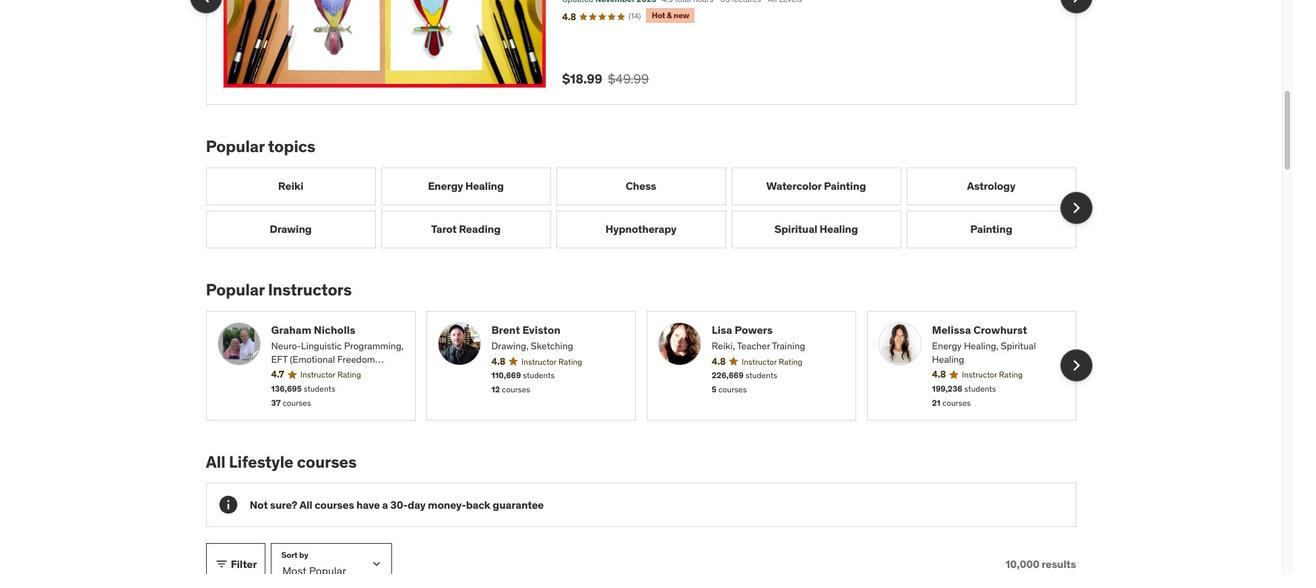 Task type: locate. For each thing, give the bounding box(es) containing it.
1 horizontal spatial spiritual
[[1001, 340, 1036, 352]]

students for powers
[[746, 371, 778, 381]]

all right 'sure?'
[[299, 498, 312, 512]]

carousel element containing reiki
[[206, 168, 1093, 248]]

hot & new
[[652, 10, 689, 20]]

energy
[[428, 179, 463, 193], [932, 340, 962, 352]]

lisa powers link
[[712, 322, 845, 338]]

$18.99 $49.99
[[562, 71, 649, 87]]

spiritual
[[775, 222, 818, 236], [1001, 340, 1036, 352]]

hypnotherapy link
[[556, 211, 726, 248]]

not sure? all courses have a 30-day money-back guarantee
[[250, 498, 544, 512]]

energy down melissa
[[932, 340, 962, 352]]

0 vertical spatial all
[[206, 452, 225, 473]]

topics
[[268, 136, 316, 157]]

136,695
[[271, 384, 302, 394]]

courses left have
[[315, 498, 354, 512]]

10,000
[[1006, 558, 1040, 571]]

healing up 199,236
[[932, 353, 965, 366]]

students down sketching
[[523, 371, 555, 381]]

students
[[523, 371, 555, 381], [746, 371, 778, 381], [304, 384, 335, 394], [965, 384, 996, 394]]

226,669
[[712, 371, 744, 381]]

$49.99
[[608, 71, 649, 87]]

money-
[[428, 498, 466, 512]]

healing down watercolor painting link
[[820, 222, 858, 236]]

0 vertical spatial spiritual
[[775, 222, 818, 236]]

drawing
[[270, 222, 312, 236]]

courses down 199,236
[[943, 398, 971, 408]]

spiritual healing link
[[731, 211, 901, 248]]

courses inside 110,669 students 12 courses
[[502, 385, 530, 395]]

painting
[[824, 179, 866, 193], [970, 222, 1013, 236]]

instructor rating for nicholls
[[300, 370, 361, 380]]

110,669
[[492, 371, 521, 381]]

4.8 up 110,669
[[492, 355, 505, 368]]

lisa
[[712, 323, 732, 337]]

courses down 226,669
[[719, 385, 747, 395]]

reiki
[[278, 179, 303, 193]]

(emotional
[[290, 353, 335, 366]]

0 vertical spatial energy
[[428, 179, 463, 193]]

popular for popular topics
[[206, 136, 265, 157]]

instructor for crowhurst
[[962, 370, 997, 380]]

0 vertical spatial painting
[[824, 179, 866, 193]]

2 vertical spatial carousel element
[[206, 311, 1093, 421]]

healing
[[465, 179, 504, 193], [820, 222, 858, 236], [932, 353, 965, 366]]

1 popular from the top
[[206, 136, 265, 157]]

rating down sketching
[[559, 357, 582, 367]]

instructor rating down healing,
[[962, 370, 1023, 380]]

4.8 for melissa crowhurst
[[932, 369, 946, 381]]

1 vertical spatial healing
[[820, 222, 858, 236]]

neuro-
[[271, 340, 301, 352]]

rating down training
[[779, 357, 803, 367]]

eviston
[[523, 323, 561, 337]]

0 horizontal spatial energy
[[428, 179, 463, 193]]

0 vertical spatial next image
[[1066, 0, 1087, 8]]

lifestyle
[[229, 452, 294, 473]]

1 vertical spatial next image
[[1066, 197, 1087, 219]]

2 horizontal spatial healing
[[932, 353, 965, 366]]

popular instructors
[[206, 279, 352, 300]]

guarantee
[[493, 498, 544, 512]]

carousel element containing graham nicholls
[[206, 311, 1093, 421]]

students for eviston
[[523, 371, 555, 381]]

sure?
[[270, 498, 297, 512]]

carousel element for popular topics
[[206, 168, 1093, 248]]

courses inside 136,695 students 37 courses
[[283, 398, 311, 408]]

energy healing
[[428, 179, 504, 193]]

students inside 199,236 students 21 courses
[[965, 384, 996, 394]]

0 horizontal spatial spiritual
[[775, 222, 818, 236]]

watercolor
[[766, 179, 822, 193]]

instructor down teacher
[[742, 357, 777, 367]]

instructor up 199,236 students 21 courses
[[962, 370, 997, 380]]

1 vertical spatial spiritual
[[1001, 340, 1036, 352]]

5
[[712, 385, 717, 395]]

all left lifestyle
[[206, 452, 225, 473]]

0 vertical spatial popular
[[206, 136, 265, 157]]

students inside 136,695 students 37 courses
[[304, 384, 335, 394]]

rating for eviston
[[559, 357, 582, 367]]

carousel element containing $18.99
[[190, 0, 1093, 105]]

popular
[[206, 136, 265, 157], [206, 279, 265, 300]]

2 popular from the top
[[206, 279, 265, 300]]

spiritual down crowhurst
[[1001, 340, 1036, 352]]

courses up have
[[297, 452, 357, 473]]

courses down 136,695
[[283, 398, 311, 408]]

instructor rating down training
[[742, 357, 803, 367]]

0 horizontal spatial all
[[206, 452, 225, 473]]

rating down the freedom
[[337, 370, 361, 380]]

226,669 students 5 courses
[[712, 371, 778, 395]]

programming,
[[344, 340, 404, 352]]

1 next image from the top
[[1066, 0, 1087, 8]]

courses inside 226,669 students 5 courses
[[719, 385, 747, 395]]

a
[[382, 498, 388, 512]]

students inside 226,669 students 5 courses
[[746, 371, 778, 381]]

teacher
[[737, 340, 770, 352]]

healing inside spiritual healing "link"
[[820, 222, 858, 236]]

0 horizontal spatial painting
[[824, 179, 866, 193]]

results
[[1042, 558, 1076, 571]]

instructor rating
[[522, 357, 582, 367], [742, 357, 803, 367], [300, 370, 361, 380], [962, 370, 1023, 380]]

courses inside 199,236 students 21 courses
[[943, 398, 971, 408]]

students down teacher
[[746, 371, 778, 381]]

rating down melissa crowhurst energy healing, spiritual healing
[[999, 370, 1023, 380]]

freedom
[[337, 353, 375, 366]]

4.8 up 199,236
[[932, 369, 946, 381]]

1 vertical spatial painting
[[970, 222, 1013, 236]]

spiritual inside "link"
[[775, 222, 818, 236]]

1 vertical spatial all
[[299, 498, 312, 512]]

painting down astrology link
[[970, 222, 1013, 236]]

next image
[[1066, 0, 1087, 8], [1066, 197, 1087, 219]]

melissa crowhurst link
[[932, 322, 1065, 338]]

students right 199,236
[[965, 384, 996, 394]]

0 horizontal spatial healing
[[465, 179, 504, 193]]

carousel element
[[190, 0, 1093, 105], [206, 168, 1093, 248], [206, 311, 1093, 421]]

instructor
[[522, 357, 557, 367], [742, 357, 777, 367], [300, 370, 335, 380], [962, 370, 997, 380]]

instructor rating down the (emotional
[[300, 370, 361, 380]]

1 horizontal spatial painting
[[970, 222, 1013, 236]]

eft
[[271, 353, 288, 366]]

1 vertical spatial popular
[[206, 279, 265, 300]]

rating
[[559, 357, 582, 367], [779, 357, 803, 367], [337, 370, 361, 380], [999, 370, 1023, 380]]

spiritual down watercolor
[[775, 222, 818, 236]]

healing up "reading"
[[465, 179, 504, 193]]

rating for nicholls
[[337, 370, 361, 380]]

21
[[932, 398, 941, 408]]

courses
[[502, 385, 530, 395], [719, 385, 747, 395], [283, 398, 311, 408], [943, 398, 971, 408], [297, 452, 357, 473], [315, 498, 354, 512]]

back
[[466, 498, 491, 512]]

not
[[250, 498, 268, 512]]

painting right watercolor
[[824, 179, 866, 193]]

1 horizontal spatial healing
[[820, 222, 858, 236]]

1 vertical spatial carousel element
[[206, 168, 1093, 248]]

instructor down sketching
[[522, 357, 557, 367]]

courses for 5
[[719, 385, 747, 395]]

0 vertical spatial carousel element
[[190, 0, 1093, 105]]

all
[[206, 452, 225, 473], [299, 498, 312, 512]]

students inside 110,669 students 12 courses
[[523, 371, 555, 381]]

2 vertical spatial healing
[[932, 353, 965, 366]]

courses down 110,669
[[502, 385, 530, 395]]

chess
[[626, 179, 657, 193]]

astrology
[[967, 179, 1016, 193]]

nicholls
[[314, 323, 356, 337]]

graham
[[271, 323, 312, 337]]

199,236 students 21 courses
[[932, 384, 996, 408]]

4.8 down reiki,
[[712, 355, 726, 368]]

1 horizontal spatial energy
[[932, 340, 962, 352]]

4.8
[[562, 11, 576, 23], [492, 355, 505, 368], [712, 355, 726, 368], [932, 369, 946, 381]]

0 vertical spatial healing
[[465, 179, 504, 193]]

students for nicholls
[[304, 384, 335, 394]]

2 next image from the top
[[1066, 197, 1087, 219]]

crowhurst
[[974, 323, 1027, 337]]

37
[[271, 398, 281, 408]]

healing inside energy healing link
[[465, 179, 504, 193]]

courses for 37
[[283, 398, 311, 408]]

1 vertical spatial energy
[[932, 340, 962, 352]]

instructor rating down sketching
[[522, 357, 582, 367]]

healing for spiritual healing
[[820, 222, 858, 236]]

students down techniques)
[[304, 384, 335, 394]]

instructor down the (emotional
[[300, 370, 335, 380]]

linguistic
[[301, 340, 342, 352]]

30-
[[390, 498, 408, 512]]

energy up tarot at top left
[[428, 179, 463, 193]]

1 horizontal spatial all
[[299, 498, 312, 512]]



Task type: describe. For each thing, give the bounding box(es) containing it.
4.8 up $18.99
[[562, 11, 576, 23]]

136,695 students 37 courses
[[271, 384, 335, 408]]

110,669 students 12 courses
[[492, 371, 555, 395]]

rating for crowhurst
[[999, 370, 1023, 380]]

12
[[492, 385, 500, 395]]

courses for all
[[315, 498, 354, 512]]

instructor rating for powers
[[742, 357, 803, 367]]

popular for popular instructors
[[206, 279, 265, 300]]

brent
[[492, 323, 520, 337]]

tarot reading link
[[381, 211, 551, 248]]

tarot reading
[[431, 222, 501, 236]]

spiritual healing
[[775, 222, 858, 236]]

carousel element for popular instructors
[[206, 311, 1093, 421]]

instructor for nicholls
[[300, 370, 335, 380]]

chess link
[[556, 168, 726, 205]]

reiki link
[[206, 168, 376, 205]]

healing,
[[964, 340, 999, 352]]

hypnotherapy
[[606, 222, 677, 236]]

graham nicholls neuro-linguistic programming, eft (emotional freedom techniques)
[[271, 323, 404, 379]]

popular instructors element
[[206, 279, 1093, 421]]

day
[[408, 498, 426, 512]]

reading
[[459, 222, 501, 236]]

all lifestyle courses
[[206, 452, 357, 473]]

filter
[[231, 558, 257, 571]]

painting link
[[907, 211, 1076, 248]]

astrology link
[[907, 168, 1076, 205]]

previous image
[[195, 0, 217, 8]]

popular topics
[[206, 136, 316, 157]]

watercolor painting link
[[731, 168, 901, 205]]

healing for energy healing
[[465, 179, 504, 193]]

melissa
[[932, 323, 971, 337]]

instructor rating for eviston
[[522, 357, 582, 367]]

tarot
[[431, 222, 457, 236]]

instructors
[[268, 279, 352, 300]]

filter button
[[206, 544, 266, 575]]

rating for powers
[[779, 357, 803, 367]]

training
[[772, 340, 806, 352]]

new
[[674, 10, 689, 20]]

10,000 results status
[[1006, 558, 1076, 571]]

10,000 results
[[1006, 558, 1076, 571]]

199,236
[[932, 384, 963, 394]]

energy healing link
[[381, 168, 551, 205]]

$18.99
[[562, 71, 602, 87]]

instructor rating for crowhurst
[[962, 370, 1023, 380]]

&
[[667, 10, 672, 20]]

drawing link
[[206, 211, 376, 248]]

4.8 for lisa powers
[[712, 355, 726, 368]]

4.8 for brent eviston
[[492, 355, 505, 368]]

small image
[[215, 558, 228, 572]]

techniques)
[[271, 367, 322, 379]]

lisa powers reiki, teacher training
[[712, 323, 806, 352]]

spiritual inside melissa crowhurst energy healing, spiritual healing
[[1001, 340, 1036, 352]]

brent eviston drawing, sketching
[[492, 323, 573, 352]]

sketching
[[531, 340, 573, 352]]

students for crowhurst
[[965, 384, 996, 394]]

reiki,
[[712, 340, 735, 352]]

healing inside melissa crowhurst energy healing, spiritual healing
[[932, 353, 965, 366]]

courses for 12
[[502, 385, 530, 395]]

powers
[[735, 323, 773, 337]]

brent eviston link
[[492, 322, 624, 338]]

melissa crowhurst energy healing, spiritual healing
[[932, 323, 1036, 366]]

instructor for eviston
[[522, 357, 557, 367]]

instructor for powers
[[742, 357, 777, 367]]

hot
[[652, 10, 665, 20]]

4.7
[[271, 369, 284, 381]]

drawing,
[[492, 340, 529, 352]]

courses for 21
[[943, 398, 971, 408]]

watercolor painting
[[766, 179, 866, 193]]

have
[[356, 498, 380, 512]]

next image
[[1066, 355, 1087, 377]]

graham nicholls link
[[271, 322, 404, 338]]

(14)
[[629, 11, 641, 21]]

energy inside melissa crowhurst energy healing, spiritual healing
[[932, 340, 962, 352]]



Task type: vqa. For each thing, say whether or not it's contained in the screenshot.
topmost spiritual
yes



